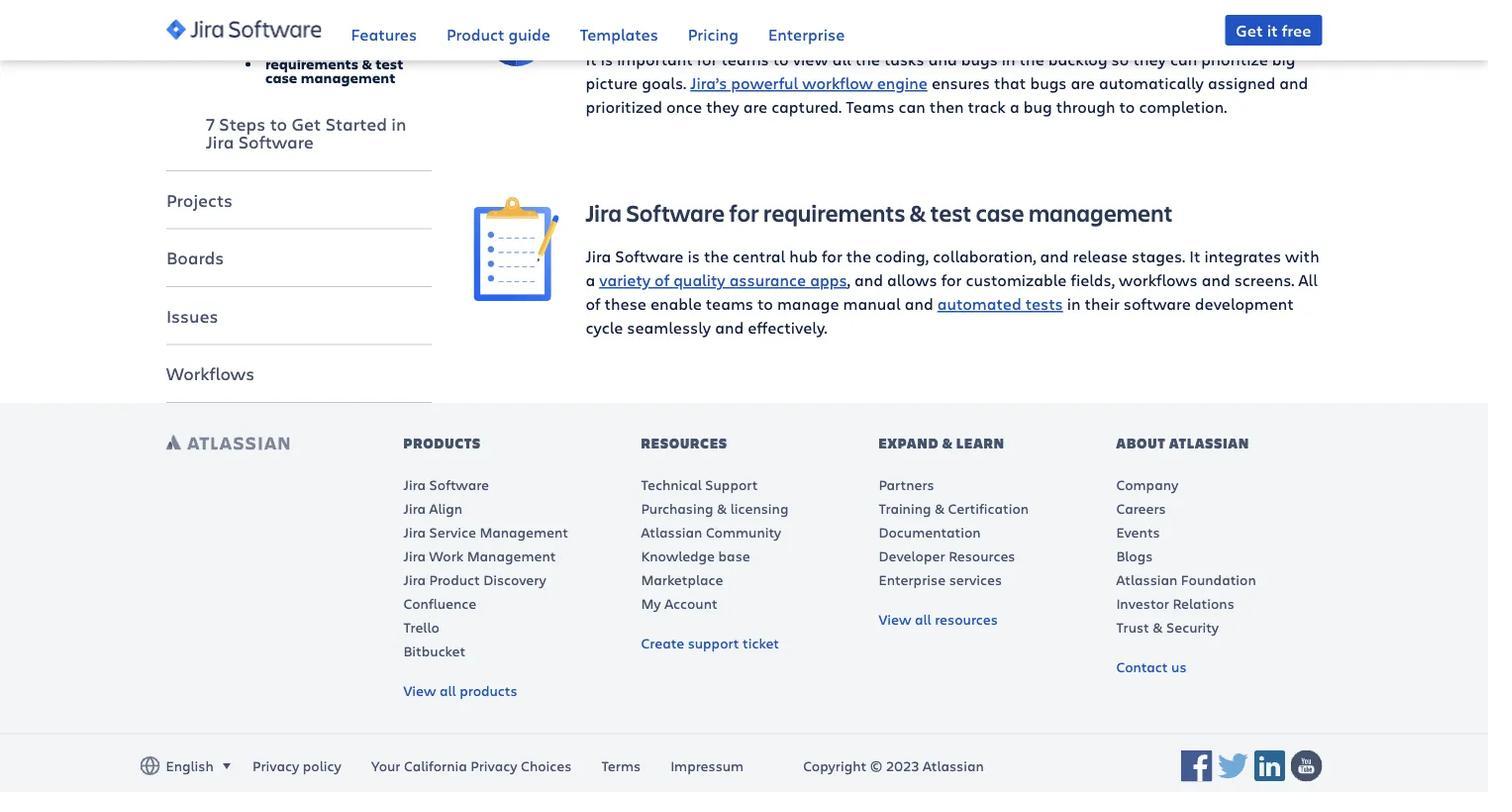 Task type: locate. For each thing, give the bounding box(es) containing it.
enterprise inside partners training & certification documentation developer resources enterprise services
[[879, 570, 946, 589]]

copyright
[[803, 757, 867, 776]]

get left the started
[[291, 113, 321, 136]]

requirements up hub
[[764, 198, 906, 229]]

1 vertical spatial resources
[[949, 547, 1016, 565]]

expand
[[879, 435, 939, 453]]

2 vertical spatial all
[[440, 681, 456, 700]]

to inside , and allows for customizable fields, workflows and screens. all of these enable teams to manage manual and
[[758, 294, 773, 315]]

they down jira's
[[706, 97, 739, 118]]

case inside jira software for requirements & test case management
[[265, 69, 297, 88]]

0 vertical spatial they
[[1133, 49, 1166, 70]]

1 vertical spatial software
[[1124, 294, 1191, 315]]

in inside 7 steps to get started in jira software
[[391, 113, 406, 136]]

is up prioritize
[[1232, 25, 1244, 47]]

privacy left policy
[[253, 757, 299, 776]]

0 horizontal spatial management
[[300, 69, 395, 88]]

all up workflow
[[832, 49, 851, 70]]

& right trust
[[1153, 618, 1163, 637]]

1 horizontal spatial requirements
[[764, 198, 906, 229]]

jira inside 7 steps to get started in jira software
[[205, 130, 234, 154]]

product down work
[[429, 570, 480, 589]]

0 vertical spatial product
[[447, 23, 505, 44]]

teams down variety of quality assurance apps link
[[706, 294, 754, 315]]

1 vertical spatial view
[[404, 681, 436, 700]]

bugs inside the bugs are just a name for to-do's stemming from problems within the software a team is building. it is important for teams to view all the tasks and bugs in the backlog so they can prioritize big picture goals.
[[961, 49, 998, 70]]

boards link
[[166, 235, 431, 282]]

0 horizontal spatial view
[[404, 681, 436, 700]]

software down workflows
[[1124, 294, 1191, 315]]

about
[[1116, 435, 1166, 453]]

management up the started
[[300, 69, 395, 88]]

1 horizontal spatial in
[[1002, 49, 1016, 70]]

1 vertical spatial enterprise
[[879, 570, 946, 589]]

2 horizontal spatial is
[[1232, 25, 1244, 47]]

assurance
[[729, 270, 806, 291]]

for
[[748, 25, 769, 47], [359, 40, 378, 60], [697, 49, 718, 70], [729, 198, 759, 229], [822, 246, 843, 267], [941, 270, 962, 291]]

and down from
[[929, 49, 957, 70]]

1 horizontal spatial it
[[1190, 246, 1201, 267]]

1 horizontal spatial they
[[1133, 49, 1166, 70]]

& down support
[[717, 499, 727, 518]]

can down engine
[[899, 97, 926, 118]]

to down automatically
[[1120, 97, 1135, 118]]

is down bugs
[[601, 49, 613, 70]]

1 horizontal spatial view
[[879, 610, 911, 629]]

california
[[404, 757, 467, 776]]

jira software is the central hub for the coding, collaboration, and release stages. it integrates with a
[[586, 246, 1320, 291]]

are down 'powerful'
[[743, 97, 768, 118]]

a inside ensures that bugs are automatically assigned and prioritized once they are captured. teams can then track a bug through to completion.
[[1010, 97, 1020, 118]]

test inside jira software for requirements & test case management link
[[375, 55, 403, 74]]

test down features
[[375, 55, 403, 74]]

of up cycle
[[586, 294, 601, 315]]

software up so
[[1103, 25, 1170, 47]]

prioritized
[[586, 97, 662, 118]]

enable
[[651, 294, 702, 315]]

atlassian inside company careers events blogs atlassian foundation investor relations trust & security
[[1116, 570, 1178, 589]]

1 vertical spatial can
[[899, 97, 926, 118]]

jira's powerful workflow engine
[[690, 73, 928, 94]]

0 vertical spatial bugs
[[961, 49, 998, 70]]

0 vertical spatial case
[[265, 69, 297, 88]]

0 vertical spatial management
[[480, 523, 568, 542]]

enterprise down the developer
[[879, 570, 946, 589]]

1 vertical spatial all
[[915, 610, 932, 629]]

resources up technical
[[641, 435, 728, 453]]

0 vertical spatial in
[[1002, 49, 1016, 70]]

0 horizontal spatial test
[[375, 55, 403, 74]]

get left it
[[1236, 19, 1263, 41]]

product left guide
[[447, 23, 505, 44]]

to down assurance
[[758, 294, 773, 315]]

software up align at the left bottom of the page
[[429, 475, 489, 494]]

to down to-
[[773, 49, 789, 70]]

workflows link
[[166, 351, 431, 398]]

discovery
[[484, 570, 546, 589]]

0 horizontal spatial case
[[265, 69, 297, 88]]

to
[[773, 49, 789, 70], [1120, 97, 1135, 118], [270, 113, 287, 136], [758, 294, 773, 315]]

product inside jira software jira align jira service management jira work management jira product discovery confluence trello bitbucket
[[429, 570, 480, 589]]

1 horizontal spatial test
[[931, 198, 972, 229]]

and down integrates
[[1202, 270, 1231, 291]]

management
[[300, 69, 395, 88], [1029, 198, 1173, 229]]

& inside technical support purchasing & licensing atlassian community knowledge base marketplace my account
[[717, 499, 727, 518]]

1 horizontal spatial get
[[1236, 19, 1263, 41]]

0 horizontal spatial all
[[440, 681, 456, 700]]

1 vertical spatial bugs
[[1030, 73, 1067, 94]]

2 vertical spatial is
[[688, 246, 700, 267]]

0 vertical spatial can
[[1170, 49, 1197, 70]]

technical support purchasing & licensing atlassian community knowledge base marketplace my account
[[641, 475, 789, 613]]

impressum link
[[671, 757, 744, 776]]

their
[[1085, 294, 1120, 315]]

it right stages.
[[1190, 246, 1201, 267]]

1 horizontal spatial are
[[743, 97, 768, 118]]

0 horizontal spatial they
[[706, 97, 739, 118]]

jira's
[[690, 73, 727, 94]]

variety
[[599, 270, 651, 291]]

coding,
[[875, 246, 929, 267]]

can inside the bugs are just a name for to-do's stemming from problems within the software a team is building. it is important for teams to view all the tasks and bugs in the backlog so they can prioritize big picture goals.
[[1170, 49, 1197, 70]]

name
[[701, 25, 744, 47]]

in inside the in their software development cycle seamlessly and effectively.
[[1067, 294, 1081, 315]]

jira software jira align jira service management jira work management jira product discovery confluence trello bitbucket
[[404, 475, 568, 660]]

case up 7 steps to get started in jira software
[[265, 69, 297, 88]]

1 vertical spatial case
[[976, 198, 1025, 229]]

ticket
[[743, 634, 779, 653]]

the down within
[[1020, 49, 1044, 70]]

completion.
[[1139, 97, 1227, 118]]

in up that
[[1002, 49, 1016, 70]]

0 vertical spatial teams
[[721, 49, 769, 70]]

can
[[1170, 49, 1197, 70], [899, 97, 926, 118]]

documentation
[[879, 523, 981, 542]]

view for view all resources
[[879, 610, 911, 629]]

integrates
[[1205, 246, 1281, 267]]

1 horizontal spatial resources
[[949, 547, 1016, 565]]

they up automatically
[[1133, 49, 1166, 70]]

0 vertical spatial software
[[1103, 25, 1170, 47]]

0 vertical spatial it
[[586, 49, 597, 70]]

of up enable
[[655, 270, 670, 291]]

careers
[[1116, 499, 1166, 518]]

for up "apps"
[[822, 246, 843, 267]]

software up the started
[[292, 40, 356, 60]]

it
[[586, 49, 597, 70], [1190, 246, 1201, 267]]

1 horizontal spatial jira software for requirements & test case management
[[586, 198, 1173, 229]]

effectively.
[[748, 317, 827, 339]]

security
[[1167, 618, 1219, 637]]

services
[[949, 570, 1002, 589]]

all for view all products
[[440, 681, 456, 700]]

within
[[1022, 25, 1070, 47]]

and down allows
[[905, 294, 934, 315]]

1 privacy from the left
[[253, 757, 299, 776]]

1 vertical spatial product
[[429, 570, 480, 589]]

seamlessly
[[627, 317, 711, 339]]

for up the started
[[359, 40, 378, 60]]

1 vertical spatial get
[[291, 113, 321, 136]]

1 vertical spatial it
[[1190, 246, 1201, 267]]

that
[[994, 73, 1026, 94]]

they inside the bugs are just a name for to-do's stemming from problems within the software a team is building. it is important for teams to view all the tasks and bugs in the backlog so they can prioritize big picture goals.
[[1133, 49, 1166, 70]]

1 horizontal spatial is
[[688, 246, 700, 267]]

0 horizontal spatial get
[[291, 113, 321, 136]]

create support ticket link
[[641, 634, 779, 653]]

terms
[[601, 757, 641, 776]]

it down bugs
[[586, 49, 597, 70]]

teams up 'powerful'
[[721, 49, 769, 70]]

marketplace link
[[641, 570, 723, 589]]

building.
[[1248, 25, 1312, 47]]

2 horizontal spatial are
[[1071, 73, 1095, 94]]

1 horizontal spatial of
[[655, 270, 670, 291]]

and inside the bugs are just a name for to-do's stemming from problems within the software a team is building. it is important for teams to view all the tasks and bugs in the backlog so they can prioritize big picture goals.
[[929, 49, 957, 70]]

enterprise up view
[[768, 23, 845, 44]]

view down 'enterprise services' link
[[879, 610, 911, 629]]

case
[[265, 69, 297, 88], [976, 198, 1025, 229]]

case up collaboration,
[[976, 198, 1025, 229]]

integrations link
[[166, 409, 431, 456]]

requirements inside jira software for requirements & test case management
[[265, 55, 358, 74]]

marketplace
[[641, 570, 723, 589]]

0 vertical spatial enterprise
[[768, 23, 845, 44]]

for up automated
[[941, 270, 962, 291]]

the up ,
[[847, 246, 871, 267]]

teams
[[846, 97, 895, 118]]

1 vertical spatial in
[[391, 113, 406, 136]]

important
[[617, 49, 693, 70]]

software inside the in their software development cycle seamlessly and effectively.
[[1124, 294, 1191, 315]]

0 horizontal spatial bugs
[[961, 49, 998, 70]]

1 vertical spatial is
[[601, 49, 613, 70]]

big
[[1272, 49, 1296, 70]]

test up collaboration,
[[931, 198, 972, 229]]

software
[[292, 40, 356, 60], [238, 130, 313, 154], [626, 198, 725, 229], [615, 246, 684, 267], [429, 475, 489, 494]]

to inside 7 steps to get started in jira software
[[270, 113, 287, 136]]

teams
[[721, 49, 769, 70], [706, 294, 754, 315]]

expand & learn
[[879, 435, 1005, 453]]

2 horizontal spatial in
[[1067, 294, 1081, 315]]

assigned
[[1208, 73, 1276, 94]]

1 vertical spatial teams
[[706, 294, 754, 315]]

resources up services
[[949, 547, 1016, 565]]

and down variety of quality assurance apps link
[[715, 317, 744, 339]]

projects link
[[166, 177, 431, 224]]

purchasing
[[641, 499, 713, 518]]

0 vertical spatial resources
[[641, 435, 728, 453]]

align
[[429, 499, 462, 518]]

blogs
[[1116, 547, 1153, 565]]

all for view all resources
[[915, 610, 932, 629]]

0 horizontal spatial it
[[586, 49, 597, 70]]

release
[[1073, 246, 1128, 267]]

about atlassian
[[1116, 435, 1250, 453]]

0 vertical spatial all
[[832, 49, 851, 70]]

contact us
[[1116, 658, 1187, 676]]

1 vertical spatial of
[[586, 294, 601, 315]]

atlassian down purchasing
[[641, 523, 702, 542]]

my
[[641, 594, 661, 613]]

are up important
[[627, 25, 651, 47]]

2 horizontal spatial all
[[915, 610, 932, 629]]

manage
[[777, 294, 839, 315]]

a left team
[[1174, 25, 1184, 47]]

workflows
[[1119, 270, 1198, 291]]

1 vertical spatial management
[[467, 547, 556, 565]]

in left their
[[1067, 294, 1081, 315]]

0 vertical spatial management
[[300, 69, 395, 88]]

jira software for requirements & test case management link
[[265, 29, 431, 101]]

teams inside the bugs are just a name for to-do's stemming from problems within the software a team is building. it is important for teams to view all the tasks and bugs in the backlog so they can prioritize big picture goals.
[[721, 49, 769, 70]]

0 horizontal spatial in
[[391, 113, 406, 136]]

0 horizontal spatial is
[[601, 49, 613, 70]]

2 vertical spatial in
[[1067, 294, 1081, 315]]

bugs down problems
[[961, 49, 998, 70]]

1 horizontal spatial privacy
[[471, 757, 517, 776]]

through
[[1056, 97, 1116, 118]]

software up projects link
[[238, 130, 313, 154]]

requirements up 7 steps to get started in jira software
[[265, 55, 358, 74]]

investor
[[1116, 594, 1169, 613]]

in their software development cycle seamlessly and effectively.
[[586, 294, 1294, 339]]

1 horizontal spatial can
[[1170, 49, 1197, 70]]

view
[[879, 610, 911, 629], [404, 681, 436, 700]]

blogs link
[[1116, 547, 1153, 565]]

0 vertical spatial are
[[627, 25, 651, 47]]

0 vertical spatial is
[[1232, 25, 1244, 47]]

jira
[[265, 40, 289, 60], [205, 130, 234, 154], [586, 198, 622, 229], [586, 246, 611, 267], [404, 475, 426, 494], [404, 499, 426, 518], [404, 523, 426, 542], [404, 547, 426, 565], [404, 570, 426, 589]]

management up release
[[1029, 198, 1173, 229]]

0 vertical spatial view
[[879, 610, 911, 629]]

variety of quality assurance apps
[[599, 270, 847, 291]]

software up the variety
[[615, 246, 684, 267]]

problems
[[948, 25, 1018, 47]]

learn
[[957, 435, 1005, 453]]

trust
[[1116, 618, 1150, 637]]

0 vertical spatial requirements
[[265, 55, 358, 74]]

1 vertical spatial they
[[706, 97, 739, 118]]

can down team
[[1170, 49, 1197, 70]]

view down the bitbucket
[[404, 681, 436, 700]]

& up 'documentation'
[[935, 499, 945, 518]]

automated
[[938, 294, 1022, 315]]

0 vertical spatial jira software for requirements & test case management
[[265, 40, 403, 88]]

requirements
[[265, 55, 358, 74], [764, 198, 906, 229]]

all
[[832, 49, 851, 70], [915, 610, 932, 629], [440, 681, 456, 700]]

©
[[870, 757, 883, 776]]

are up through
[[1071, 73, 1095, 94]]

a right just
[[688, 25, 697, 47]]

jira software for requirements & test case management up the started
[[265, 40, 403, 88]]

company
[[1116, 475, 1179, 494]]

screens.
[[1235, 270, 1295, 291]]

in right the started
[[391, 113, 406, 136]]

1 horizontal spatial all
[[832, 49, 851, 70]]

1 horizontal spatial management
[[1029, 198, 1173, 229]]

0 horizontal spatial privacy
[[253, 757, 299, 776]]

workflows
[[166, 363, 254, 386]]

can inside ensures that bugs are automatically assigned and prioritized once they are captured. teams can then track a bug through to completion.
[[899, 97, 926, 118]]

all left products
[[440, 681, 456, 700]]

1 vertical spatial requirements
[[764, 198, 906, 229]]

atlassian up investor
[[1116, 570, 1178, 589]]

1 horizontal spatial enterprise
[[879, 570, 946, 589]]

get inside 7 steps to get started in jira software
[[291, 113, 321, 136]]

teams inside , and allows for customizable fields, workflows and screens. all of these enable teams to manage manual and
[[706, 294, 754, 315]]

the down stemming
[[855, 49, 880, 70]]

view all products
[[404, 681, 517, 700]]

2 vertical spatial are
[[743, 97, 768, 118]]

privacy left 'choices'
[[471, 757, 517, 776]]

and up customizable
[[1040, 246, 1069, 267]]

jira software for requirements & test case management up coding, on the right top
[[586, 198, 1173, 229]]

0 horizontal spatial requirements
[[265, 55, 358, 74]]

0 horizontal spatial can
[[899, 97, 926, 118]]

is up quality at top
[[688, 246, 700, 267]]

for inside jira software is the central hub for the coding, collaboration, and release stages. it integrates with a
[[822, 246, 843, 267]]

0 horizontal spatial are
[[627, 25, 651, 47]]

0 vertical spatial test
[[375, 55, 403, 74]]

all down 'enterprise services' link
[[915, 610, 932, 629]]

issues link
[[166, 293, 431, 340]]

free
[[1282, 19, 1312, 41]]

0 horizontal spatial enterprise
[[768, 23, 845, 44]]

to right steps
[[270, 113, 287, 136]]

0 vertical spatial of
[[655, 270, 670, 291]]

of inside , and allows for customizable fields, workflows and screens. all of these enable teams to manage manual and
[[586, 294, 601, 315]]

0 horizontal spatial of
[[586, 294, 601, 315]]

automatically
[[1099, 73, 1204, 94]]

the up backlog at right
[[1074, 25, 1099, 47]]

privacy policy link
[[253, 757, 341, 776]]

bugs up bug
[[1030, 73, 1067, 94]]

1 horizontal spatial case
[[976, 198, 1025, 229]]

a left the variety
[[586, 270, 595, 291]]

software
[[1103, 25, 1170, 47], [1124, 294, 1191, 315]]

a left bug
[[1010, 97, 1020, 118]]

bugs inside ensures that bugs are automatically assigned and prioritized once they are captured. teams can then track a bug through to completion.
[[1030, 73, 1067, 94]]

and down big
[[1280, 73, 1308, 94]]

jira product discovery link
[[404, 570, 546, 589]]

1 horizontal spatial bugs
[[1030, 73, 1067, 94]]

from
[[908, 25, 944, 47]]

these
[[605, 294, 647, 315]]

view all resources
[[879, 610, 998, 629]]

get it free link
[[1225, 15, 1323, 45]]



Task type: vqa. For each thing, say whether or not it's contained in the screenshot.
Data,
no



Task type: describe. For each thing, give the bounding box(es) containing it.
and inside ensures that bugs are automatically assigned and prioritized once they are captured. teams can then track a bug through to completion.
[[1280, 73, 1308, 94]]

management inside jira software for requirements & test case management
[[300, 69, 395, 88]]

features link
[[351, 0, 417, 60]]

documentation link
[[879, 523, 981, 542]]

ensures that bugs are automatically assigned and prioritized once they are captured. teams can then track a bug through to completion.
[[586, 73, 1308, 118]]

is inside jira software is the central hub for the coding, collaboration, and release stages. it integrates with a
[[688, 246, 700, 267]]

training
[[879, 499, 931, 518]]

apps
[[810, 270, 847, 291]]

started
[[325, 113, 387, 136]]

it inside jira software is the central hub for the coding, collaboration, and release stages. it integrates with a
[[1190, 246, 1201, 267]]

they inside ensures that bugs are automatically assigned and prioritized once they are captured. teams can then track a bug through to completion.
[[706, 97, 739, 118]]

bitbucket link
[[404, 642, 466, 660]]

for up jira's
[[697, 49, 718, 70]]

projects
[[166, 188, 232, 212]]

& up coding, on the right top
[[910, 198, 927, 229]]

powerful
[[731, 73, 798, 94]]

1 vertical spatial are
[[1071, 73, 1095, 94]]

development
[[1195, 294, 1294, 315]]

partners training & certification documentation developer resources enterprise services
[[879, 475, 1029, 589]]

view for view all products
[[404, 681, 436, 700]]

bitbucket
[[404, 642, 466, 660]]

for inside jira software for requirements & test case management
[[359, 40, 378, 60]]

all
[[1299, 270, 1318, 291]]

relations
[[1173, 594, 1235, 613]]

boards
[[166, 246, 224, 270]]

choices
[[521, 757, 572, 776]]

policy
[[303, 757, 341, 776]]

collaboration,
[[933, 246, 1036, 267]]

hub
[[789, 246, 818, 267]]

atlassian foundation link
[[1116, 570, 1256, 589]]

get it free
[[1236, 19, 1312, 41]]

goals.
[[642, 73, 686, 94]]

a inside jira software is the central hub for the coding, collaboration, and release stages. it integrates with a
[[586, 270, 595, 291]]

once
[[666, 97, 702, 118]]

automated tests
[[938, 294, 1063, 315]]

confluence
[[404, 594, 477, 613]]

,
[[847, 270, 851, 291]]

contact us link
[[1116, 658, 1187, 676]]

to inside the bugs are just a name for to-do's stemming from problems within the software a team is building. it is important for teams to view all the tasks and bugs in the backlog so they can prioritize big picture goals.
[[773, 49, 789, 70]]

bug icon image
[[463, 0, 570, 67]]

partners link
[[879, 475, 934, 494]]

are inside the bugs are just a name for to-do's stemming from problems within the software a team is building. it is important for teams to view all the tasks and bugs in the backlog so they can prioritize big picture goals.
[[627, 25, 651, 47]]

& down features
[[361, 55, 372, 74]]

automated tests link
[[938, 294, 1063, 315]]

just
[[655, 25, 684, 47]]

resources inside partners training & certification documentation developer resources enterprise services
[[949, 547, 1016, 565]]

for inside , and allows for customizable fields, workflows and screens. all of these enable teams to manage manual and
[[941, 270, 962, 291]]

steps
[[219, 113, 265, 136]]

and inside the in their software development cycle seamlessly and effectively.
[[715, 317, 744, 339]]

pricing link
[[688, 0, 739, 60]]

& inside company careers events blogs atlassian foundation investor relations trust & security
[[1153, 618, 1163, 637]]

software up quality at top
[[626, 198, 725, 229]]

technical
[[641, 475, 702, 494]]

and right ,
[[855, 270, 883, 291]]

products
[[404, 435, 481, 453]]

product guide
[[447, 23, 550, 44]]

tests
[[1026, 294, 1063, 315]]

then
[[930, 97, 964, 118]]

it inside the bugs are just a name for to-do's stemming from problems within the software a team is building. it is important for teams to view all the tasks and bugs in the backlog so they can prioritize big picture goals.
[[586, 49, 597, 70]]

software inside the bugs are just a name for to-do's stemming from problems within the software a team is building. it is important for teams to view all the tasks and bugs in the backlog so they can prioritize big picture goals.
[[1103, 25, 1170, 47]]

quality
[[674, 270, 725, 291]]

for left to-
[[748, 25, 769, 47]]

service
[[429, 523, 476, 542]]

atlassian right about on the right bottom of page
[[1169, 435, 1250, 453]]

software inside jira software is the central hub for the coding, collaboration, and release stages. it integrates with a
[[615, 246, 684, 267]]

and inside jira software is the central hub for the coding, collaboration, and release stages. it integrates with a
[[1040, 246, 1069, 267]]

your
[[371, 757, 401, 776]]

to inside ensures that bugs are automatically assigned and prioritized once they are captured. teams can then track a bug through to completion.
[[1120, 97, 1135, 118]]

contact
[[1116, 658, 1168, 676]]

atlassian right 2023
[[923, 757, 984, 776]]

2023
[[886, 757, 919, 776]]

knowledge base link
[[641, 547, 750, 565]]

7 steps to get started in jira software link
[[205, 101, 431, 166]]

jira inside jira software is the central hub for the coding, collaboration, and release stages. it integrates with a
[[586, 246, 611, 267]]

atlassian inside technical support purchasing & licensing atlassian community knowledge base marketplace my account
[[641, 523, 702, 542]]

bugs
[[586, 25, 623, 47]]

1 vertical spatial jira software for requirements & test case management
[[586, 198, 1173, 229]]

tasks
[[884, 49, 925, 70]]

events
[[1116, 523, 1160, 542]]

clipboard icon image
[[463, 198, 570, 302]]

your california privacy choices
[[371, 757, 572, 776]]

2 privacy from the left
[[471, 757, 517, 776]]

1 vertical spatial management
[[1029, 198, 1173, 229]]

customizable
[[966, 270, 1067, 291]]

so
[[1112, 49, 1129, 70]]

company link
[[1116, 475, 1179, 494]]

workflow
[[802, 73, 873, 94]]

my account link
[[641, 594, 718, 613]]

base
[[719, 547, 750, 565]]

stages.
[[1132, 246, 1186, 267]]

terms link
[[601, 757, 641, 776]]

us
[[1172, 658, 1187, 676]]

software inside jira software for requirements & test case management link
[[292, 40, 356, 60]]

picture
[[586, 73, 638, 94]]

for up central
[[729, 198, 759, 229]]

1 vertical spatial test
[[931, 198, 972, 229]]

investor relations link
[[1116, 594, 1235, 613]]

it
[[1267, 19, 1278, 41]]

allows
[[887, 270, 937, 291]]

training & certification link
[[879, 499, 1029, 518]]

in inside the bugs are just a name for to-do's stemming from problems within the software a team is building. it is important for teams to view all the tasks and bugs in the backlog so they can prioritize big picture goals.
[[1002, 49, 1016, 70]]

software inside jira software jira align jira service management jira work management jira product discovery confluence trello bitbucket
[[429, 475, 489, 494]]

& left learn
[[942, 435, 953, 453]]

to-
[[773, 25, 794, 47]]

the up variety of quality assurance apps link
[[704, 246, 729, 267]]

bugs are just a name for to-do's stemming from problems within the software a team is building. it is important for teams to view all the tasks and bugs in the backlog so they can prioritize big picture goals.
[[586, 25, 1312, 94]]

careers link
[[1116, 499, 1166, 518]]

all inside the bugs are just a name for to-do's stemming from problems within the software a team is building. it is important for teams to view all the tasks and bugs in the backlog so they can prioritize big picture goals.
[[832, 49, 851, 70]]

& inside partners training & certification documentation developer resources enterprise services
[[935, 499, 945, 518]]

templates
[[580, 23, 658, 44]]

jira align link
[[404, 499, 462, 518]]

software inside 7 steps to get started in jira software
[[238, 130, 313, 154]]

trello
[[404, 618, 440, 637]]

track
[[968, 97, 1006, 118]]

0 horizontal spatial resources
[[641, 435, 728, 453]]

support
[[688, 634, 739, 653]]

developer resources link
[[879, 547, 1016, 565]]

view
[[793, 49, 828, 70]]

community
[[706, 523, 781, 542]]

0 horizontal spatial jira software for requirements & test case management
[[265, 40, 403, 88]]

0 vertical spatial get
[[1236, 19, 1263, 41]]



